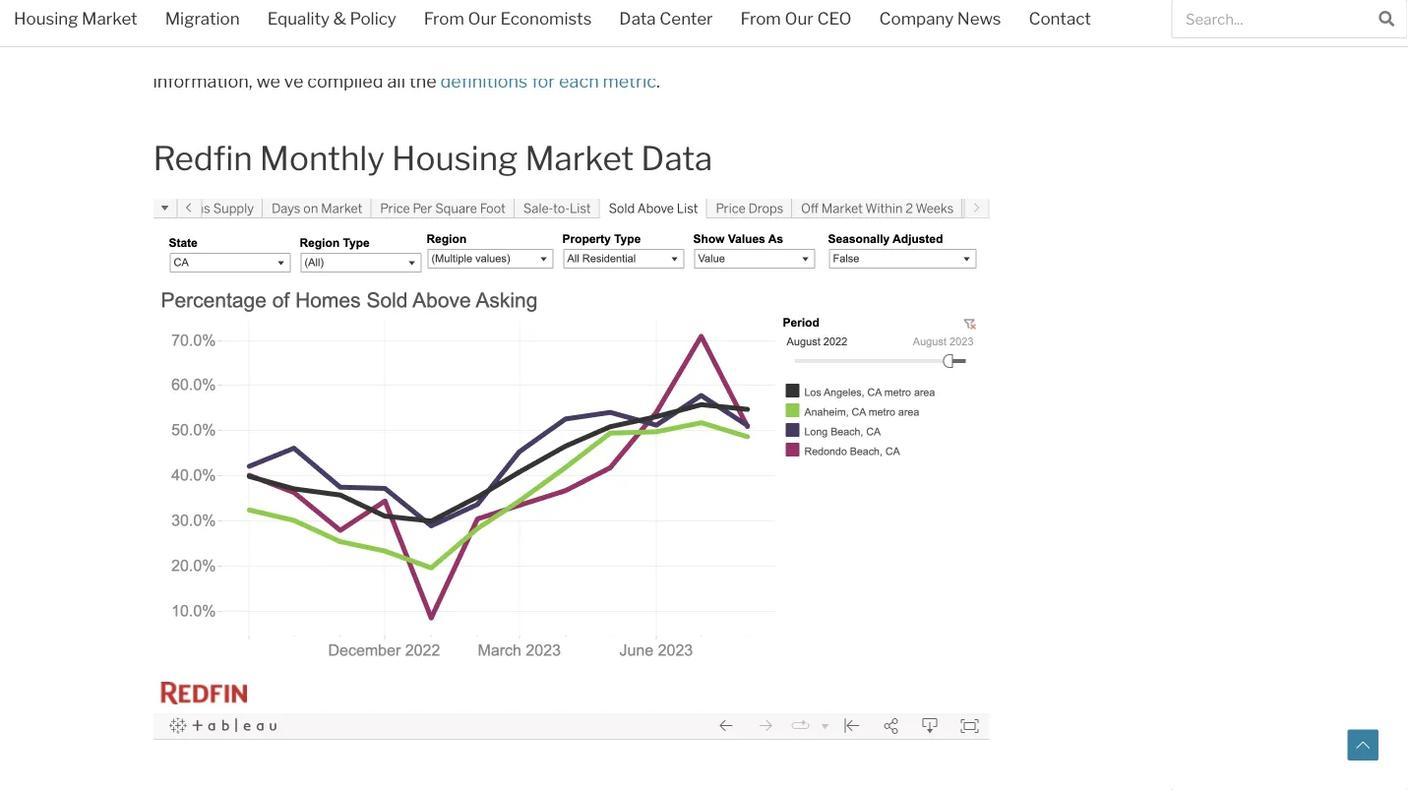 Task type: vqa. For each thing, say whether or not it's contained in the screenshot.
here to the left
yes



Task type: locate. For each thing, give the bounding box(es) containing it.
econdata@redfin.com
[[470, 42, 650, 63]]

migration
[[165, 8, 240, 29]]

1 vertical spatial .
[[656, 70, 660, 92]]

for
[[1156, 42, 1182, 63]]

here link
[[1111, 42, 1148, 63]]

ceo
[[817, 8, 852, 29]]

2 vertical spatial or
[[654, 42, 671, 63]]

we've
[[256, 70, 304, 92]]

0 horizontal spatial from
[[424, 8, 464, 29]]

1 horizontal spatial or
[[654, 42, 671, 63]]

1 vertical spatial here
[[1111, 42, 1148, 63]]

is up equality
[[260, 0, 273, 7]]

company
[[879, 8, 954, 29]]

there
[[820, 13, 865, 35]]

here up this on the top of page
[[219, 0, 256, 7]]

equality & policy
[[267, 8, 396, 29]]

is
[[260, 0, 273, 7], [865, 0, 878, 7], [274, 13, 287, 35]]

policy
[[350, 8, 396, 29]]

the right all
[[409, 70, 437, 92]]

data down area
[[1095, 13, 1132, 35]]

0 horizontal spatial here
[[219, 0, 256, 7]]

1 horizontal spatial from
[[741, 8, 781, 29]]

1 vertical spatial all
[[153, 13, 174, 35]]

about
[[1012, 13, 1060, 35], [153, 42, 201, 63]]

from for from our ceo
[[741, 8, 781, 29]]

1 horizontal spatial metric
[[603, 70, 656, 92]]

daily
[[365, 0, 403, 7]]

housing market
[[14, 8, 137, 29]]

monthly
[[260, 138, 385, 178]]

1 horizontal spatial by
[[1164, 0, 1183, 7]]

all left the of
[[153, 13, 174, 35]]

0 horizontal spatial our
[[468, 8, 497, 29]]

is up definitions, at left top
[[274, 13, 287, 35]]

computed
[[277, 0, 361, 7]]

0 vertical spatial or
[[582, 0, 599, 7]]

from down the either
[[424, 8, 464, 29]]

1 horizontal spatial here
[[1111, 42, 1148, 63]]

this
[[199, 13, 230, 35]]

equality
[[267, 8, 330, 29]]

1,
[[550, 0, 562, 7]]

0 vertical spatial the
[[1064, 13, 1091, 35]]

2 by from the left
[[1164, 0, 1183, 7]]

2 all from the top
[[153, 13, 174, 35]]

any
[[899, 13, 928, 35]]

from our ceo link
[[727, 0, 865, 41]]

subject
[[291, 13, 352, 35]]

by
[[955, 0, 975, 7], [1164, 0, 1183, 7]]

the inside . for more information, we've compiled all the
[[409, 70, 437, 92]]

all data here is computed daily as either a rolling 1, 4 or 12-week window. the local data is grouped by metropolitan area and by county. all of this data is subject to revisions weekly and should be viewed with caution. if there are any concerns about the data or questions about metric definitions, please e-mail econdata@redfin.com or press@redfin.com. you can download the full dataset
[[153, 0, 1246, 63]]

1 horizontal spatial our
[[785, 8, 814, 29]]

None search field
[[1172, 0, 1407, 38]]

more
[[1186, 42, 1229, 63]]

0 horizontal spatial metric
[[205, 42, 258, 63]]

caution.
[[736, 13, 801, 35]]

data center
[[619, 8, 713, 29]]

economists
[[500, 8, 592, 29]]

either
[[430, 0, 479, 7]]

or down viewed
[[654, 42, 671, 63]]

1 vertical spatial market
[[525, 138, 634, 178]]

from our economists link
[[410, 0, 606, 41]]

1 our from the left
[[468, 8, 497, 29]]

area
[[1089, 0, 1125, 7]]

2 horizontal spatial the
[[1064, 13, 1091, 35]]

here left for
[[1111, 42, 1148, 63]]

and
[[1129, 0, 1160, 7], [516, 13, 546, 35]]

data
[[178, 0, 215, 7], [824, 0, 861, 7], [233, 13, 270, 35], [1095, 13, 1132, 35]]

with
[[696, 13, 732, 35]]

market down 'each' on the top of page
[[525, 138, 634, 178]]

0 horizontal spatial and
[[516, 13, 546, 35]]

1 vertical spatial metric
[[603, 70, 656, 92]]

0 horizontal spatial about
[[153, 42, 201, 63]]

information,
[[153, 70, 252, 92]]

the up dataset
[[1064, 13, 1091, 35]]

1 vertical spatial the
[[984, 42, 1011, 63]]

data down . for more information, we've compiled all the
[[641, 138, 713, 178]]

and down rolling
[[516, 13, 546, 35]]

0 vertical spatial housing
[[14, 8, 78, 29]]

definitions
[[440, 70, 528, 92]]

and right area
[[1129, 0, 1160, 7]]

by up questions
[[1164, 0, 1183, 7]]

by up the news
[[955, 0, 975, 7]]

metric
[[205, 42, 258, 63], [603, 70, 656, 92]]

Search... search field
[[1173, 0, 1367, 37]]

here
[[219, 0, 256, 7], [1111, 42, 1148, 63]]

our down local
[[785, 8, 814, 29]]

&
[[333, 8, 346, 29]]

.
[[1148, 42, 1152, 63], [656, 70, 660, 92]]

about down 'metropolitan'
[[1012, 13, 1060, 35]]

is up 'are'
[[865, 0, 878, 7]]

our down a
[[468, 8, 497, 29]]

definitions,
[[262, 42, 353, 63]]

grouped
[[882, 0, 952, 7]]

2 horizontal spatial or
[[1135, 13, 1153, 35]]

0 horizontal spatial by
[[955, 0, 975, 7]]

our
[[468, 8, 497, 29], [785, 8, 814, 29]]

. down viewed
[[656, 70, 660, 92]]

from
[[424, 8, 464, 29], [741, 8, 781, 29]]

0 horizontal spatial market
[[82, 8, 137, 29]]

0 vertical spatial .
[[1148, 42, 1152, 63]]

housing
[[14, 8, 78, 29], [392, 138, 518, 178]]

1 horizontal spatial housing
[[392, 138, 518, 178]]

1 from from the left
[[424, 8, 464, 29]]

2 our from the left
[[785, 8, 814, 29]]

contact link
[[1015, 0, 1105, 41]]

data
[[619, 8, 656, 29], [641, 138, 713, 178]]

1 horizontal spatial market
[[525, 138, 634, 178]]

metric right 'each' on the top of page
[[603, 70, 656, 92]]

. for more information, we've compiled all the
[[153, 42, 1229, 92]]

or up here link
[[1135, 13, 1153, 35]]

redfin
[[153, 138, 253, 178]]

. inside . for more information, we've compiled all the
[[1148, 42, 1152, 63]]

0 vertical spatial about
[[1012, 13, 1060, 35]]

or right 4
[[582, 0, 599, 7]]

1 vertical spatial and
[[516, 13, 546, 35]]

data down week
[[619, 8, 656, 29]]

2 from from the left
[[741, 8, 781, 29]]

metric down this on the top of page
[[205, 42, 258, 63]]

0 horizontal spatial the
[[409, 70, 437, 92]]

local
[[782, 0, 821, 7]]

are
[[868, 13, 895, 35]]

mail
[[432, 42, 466, 63]]

0 horizontal spatial housing
[[14, 8, 78, 29]]

0 vertical spatial here
[[219, 0, 256, 7]]

the left full
[[984, 42, 1011, 63]]

or
[[582, 0, 599, 7], [1135, 13, 1153, 35], [654, 42, 671, 63]]

. left for
[[1148, 42, 1152, 63]]

from down the
[[741, 8, 781, 29]]

the
[[1064, 13, 1091, 35], [984, 42, 1011, 63], [409, 70, 437, 92]]

0 horizontal spatial or
[[582, 0, 599, 7]]

market left the of
[[82, 8, 137, 29]]

all up migration
[[153, 0, 174, 7]]

0 vertical spatial all
[[153, 0, 174, 7]]

if
[[805, 13, 816, 35]]

2 horizontal spatial is
[[865, 0, 878, 7]]

1 all from the top
[[153, 0, 174, 7]]

market
[[82, 8, 137, 29], [525, 138, 634, 178]]

2 vertical spatial the
[[409, 70, 437, 92]]

1 horizontal spatial and
[[1129, 0, 1160, 7]]

about down the of
[[153, 42, 201, 63]]

1 horizontal spatial the
[[984, 42, 1011, 63]]

1 horizontal spatial .
[[1148, 42, 1152, 63]]

0 vertical spatial metric
[[205, 42, 258, 63]]



Task type: describe. For each thing, give the bounding box(es) containing it.
0 horizontal spatial is
[[260, 0, 273, 7]]

you
[[831, 42, 862, 63]]

county.
[[1187, 0, 1246, 7]]

download
[[899, 42, 980, 63]]

1 vertical spatial or
[[1135, 13, 1153, 35]]

news
[[957, 8, 1001, 29]]

data center link
[[606, 0, 727, 41]]

migration link
[[151, 0, 254, 41]]

rolling
[[496, 0, 547, 7]]

concerns
[[932, 13, 1008, 35]]

from our ceo
[[741, 8, 852, 29]]

0 horizontal spatial .
[[656, 70, 660, 92]]

from our economists
[[424, 8, 592, 29]]

all
[[387, 70, 405, 92]]

0 vertical spatial and
[[1129, 0, 1160, 7]]

as
[[407, 0, 426, 7]]

for
[[531, 70, 555, 92]]

revisions
[[376, 13, 450, 35]]

4
[[566, 0, 578, 7]]

data up migration
[[178, 0, 215, 7]]

1 by from the left
[[955, 0, 975, 7]]

viewed
[[634, 13, 692, 35]]

search image
[[1379, 11, 1395, 26]]

data up ceo
[[824, 0, 861, 7]]

questions
[[1157, 13, 1238, 35]]

1 horizontal spatial about
[[1012, 13, 1060, 35]]

1 vertical spatial data
[[641, 138, 713, 178]]

can
[[866, 42, 896, 63]]

be
[[609, 13, 630, 35]]

definitions for each metric .
[[440, 70, 660, 92]]

from for from our economists
[[424, 8, 464, 29]]

definitions for each metric link
[[440, 70, 656, 92]]

the
[[746, 0, 778, 7]]

weekly
[[454, 13, 512, 35]]

company news
[[879, 8, 1001, 29]]

e-
[[415, 42, 432, 63]]

a
[[482, 0, 492, 7]]

each
[[559, 70, 599, 92]]

1 horizontal spatial is
[[274, 13, 287, 35]]

metric inside all data here is computed daily as either a rolling 1, 4 or 12-week window. the local data is grouped by metropolitan area and by county. all of this data is subject to revisions weekly and should be viewed with caution. if there are any concerns about the data or questions about metric definitions, please e-mail econdata@redfin.com or press@redfin.com. you can download the full dataset
[[205, 42, 258, 63]]

1 vertical spatial about
[[153, 42, 201, 63]]

here inside all data here is computed daily as either a rolling 1, 4 or 12-week window. the local data is grouped by metropolitan area and by county. all of this data is subject to revisions weekly and should be viewed with caution. if there are any concerns about the data or questions about metric definitions, please e-mail econdata@redfin.com or press@redfin.com. you can download the full dataset
[[219, 0, 256, 7]]

our for ceo
[[785, 8, 814, 29]]

window.
[[676, 0, 743, 7]]

please
[[357, 42, 411, 63]]

housing market link
[[0, 0, 151, 41]]

12-
[[603, 0, 628, 7]]

metropolitan
[[979, 0, 1085, 7]]

our for economists
[[468, 8, 497, 29]]

should
[[550, 13, 605, 35]]

full
[[1015, 42, 1040, 63]]

contact
[[1029, 8, 1091, 29]]

equality & policy link
[[254, 0, 410, 41]]

1 vertical spatial housing
[[392, 138, 518, 178]]

redfin monthly housing market data
[[153, 138, 713, 178]]

dataset
[[1044, 42, 1107, 63]]

0 vertical spatial market
[[82, 8, 137, 29]]

center
[[660, 8, 713, 29]]

to
[[355, 13, 373, 35]]

0 vertical spatial data
[[619, 8, 656, 29]]

data right this on the top of page
[[233, 13, 270, 35]]

company news link
[[865, 0, 1015, 41]]

press@redfin.com.
[[675, 42, 827, 63]]

week
[[628, 0, 673, 7]]

compiled
[[307, 70, 383, 92]]

of
[[178, 13, 195, 35]]



